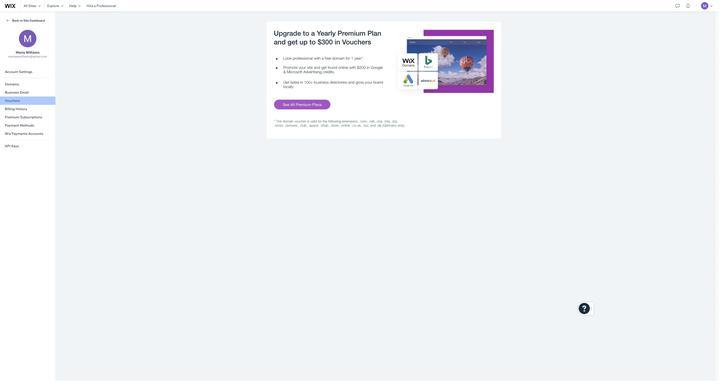 Task type: vqa. For each thing, say whether or not it's contained in the screenshot.
Wix Payments Accounts
yes



Task type: describe. For each thing, give the bounding box(es) containing it.
business email link
[[0, 88, 55, 97]]

domains
[[5, 82, 19, 86]]

account settings link
[[0, 68, 55, 76]]

help
[[69, 4, 77, 8]]

premium subscriptions
[[5, 115, 42, 120]]

dashboard
[[30, 19, 45, 22]]

billing history
[[5, 107, 27, 111]]

sidebar element
[[0, 12, 56, 382]]

back to site dashboard
[[12, 19, 45, 22]]

back
[[12, 19, 19, 22]]

wix payments accounts link
[[0, 130, 55, 138]]

payments
[[12, 132, 28, 136]]

wix
[[5, 132, 11, 136]]

all sites
[[24, 4, 36, 8]]

api
[[5, 144, 11, 148]]

hire a professional
[[87, 4, 116, 8]]

payment methods
[[5, 123, 34, 128]]

williams
[[26, 50, 40, 55]]

api keys
[[5, 144, 19, 148]]

professional
[[97, 4, 116, 8]]

subscriptions
[[20, 115, 42, 120]]

all
[[24, 4, 28, 8]]

email
[[20, 90, 29, 95]]

account
[[5, 70, 18, 74]]

vouchers link
[[0, 97, 55, 105]]

hire
[[87, 4, 93, 8]]

payment methods link
[[0, 121, 55, 130]]



Task type: locate. For each thing, give the bounding box(es) containing it.
keys
[[11, 144, 19, 148]]

vouchers
[[5, 99, 20, 103]]

premium subscriptions link
[[0, 113, 55, 121]]

business
[[5, 90, 19, 95]]

to
[[20, 19, 23, 22]]

explore
[[47, 4, 59, 8]]

settings
[[19, 70, 32, 74]]

accounts
[[28, 132, 43, 136]]

a
[[94, 4, 96, 8]]

site
[[23, 19, 29, 22]]

billing
[[5, 107, 15, 111]]

domains link
[[0, 80, 55, 88]]

history
[[16, 107, 27, 111]]

hire a professional link
[[84, 0, 119, 12]]

sites
[[28, 4, 36, 8]]

wix payments accounts
[[5, 132, 43, 136]]

back to site dashboard link
[[6, 18, 50, 23]]

account settings
[[5, 70, 32, 74]]

billing history link
[[0, 105, 55, 113]]

methods
[[20, 123, 34, 128]]

help button
[[66, 0, 84, 12]]

api keys link
[[0, 142, 55, 150]]

maria williams mariaaawilliams@gmail.com
[[8, 50, 47, 58]]

payment
[[5, 123, 19, 128]]

business email
[[5, 90, 29, 95]]

maria
[[16, 50, 25, 55]]

mariaaawilliams@gmail.com
[[8, 55, 47, 58]]

premium
[[5, 115, 19, 120]]



